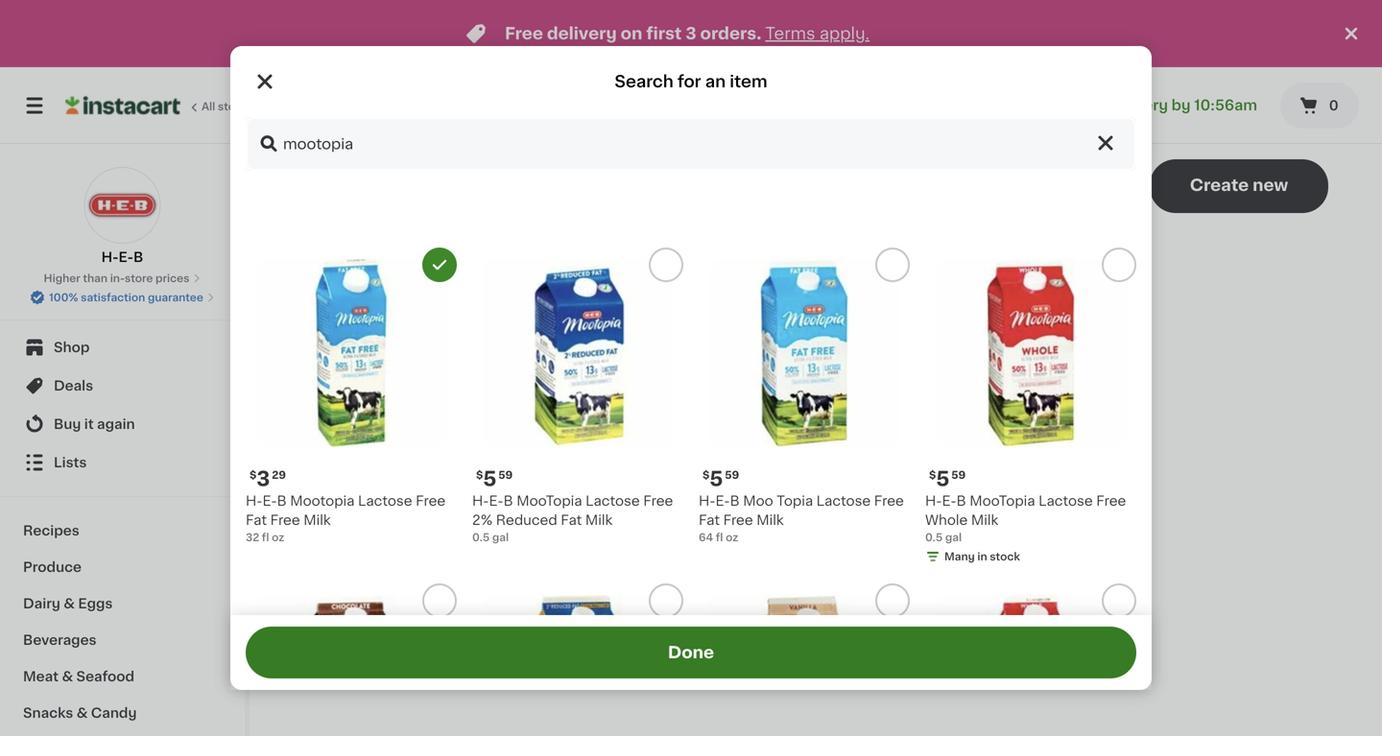 Task type: vqa. For each thing, say whether or not it's contained in the screenshot.
"Topia"
yes



Task type: describe. For each thing, give the bounding box(es) containing it.
lists link
[[12, 444, 233, 482]]

0.5 inside h-e-b mootopia lactose free 2% reduced fat milk 0.5 gal
[[472, 533, 490, 543]]

& for snacks
[[77, 707, 88, 720]]

milk inside h-e-b mootopia lactose free whole milk 0.5 gal
[[972, 514, 999, 527]]

e- for h-e-b moo topia lactose free fat free milk 64 fl oz
[[716, 495, 730, 508]]

$ 5 59 for mootopia
[[476, 469, 513, 489]]

h-e-b moo topia lactose free fat free milk 64 fl oz
[[699, 495, 905, 543]]

fl inside h-e-b moo topia lactose free fat free milk 64 fl oz
[[716, 533, 724, 543]]

3 inside limited time offer region
[[686, 25, 697, 42]]

moo
[[744, 495, 774, 508]]

create
[[1191, 177, 1250, 194]]

free inside h-e-b mootopia lactose free 2% reduced fat milk 0.5 gal
[[644, 495, 674, 508]]

h-e-b
[[101, 251, 143, 264]]

5 for h-e-b moo topia lactose free fat free milk
[[710, 469, 723, 489]]

lactose for milk
[[358, 495, 413, 508]]

lactose inside h-e-b moo topia lactose free fat free milk 64 fl oz
[[817, 495, 871, 508]]

5 for h-e-b mootopia lactose free whole milk
[[937, 469, 950, 489]]

dairy & eggs
[[23, 597, 113, 611]]

none search field inside dialog
[[246, 117, 1137, 171]]

higher than in-store prices
[[44, 273, 190, 284]]

0.5 inside h-e-b mootopia lactose free whole milk 0.5 gal
[[926, 533, 943, 543]]

$ 3 29
[[250, 469, 286, 489]]

3 $ 5 59 from the left
[[930, 469, 966, 489]]

it
[[84, 418, 94, 431]]

create new
[[1191, 177, 1289, 194]]

apply.
[[820, 25, 870, 42]]

fat inside h-e-b mootopia lactose free 2% reduced fat milk 0.5 gal
[[561, 514, 582, 527]]

buy
[[54, 418, 81, 431]]

again
[[97, 418, 135, 431]]

terms
[[766, 25, 816, 42]]

store
[[125, 273, 153, 284]]

59 for moo
[[725, 470, 740, 481]]

100% satisfaction guarantee
[[49, 292, 203, 303]]

free delivery on first 3 orders. terms apply.
[[505, 25, 870, 42]]

in-
[[110, 273, 125, 284]]

many in stock
[[945, 552, 1021, 562]]

fat inside h-e-b moo topia lactose free fat free milk 64 fl oz
[[699, 514, 720, 527]]

in
[[978, 552, 988, 562]]

higher
[[44, 273, 80, 284]]

free inside h-e-b mootopia lactose free whole milk 0.5 gal
[[1097, 495, 1127, 508]]

reduced
[[496, 514, 558, 527]]

for
[[678, 73, 702, 90]]

meat & seafood
[[23, 670, 134, 684]]

deals
[[54, 379, 93, 393]]

done button
[[246, 627, 1137, 679]]

meat
[[23, 670, 59, 684]]

$ for h-e-b moo topia lactose free fat free milk
[[703, 470, 710, 481]]

10:56am
[[1195, 98, 1258, 112]]

beverages
[[23, 634, 97, 647]]

snacks
[[23, 707, 73, 720]]

100%
[[49, 292, 78, 303]]

h-e-b link
[[84, 167, 161, 267]]

done
[[668, 645, 715, 661]]

h- for h-e-b mootopia lactose free 2% reduced fat milk 0.5 gal
[[472, 495, 489, 508]]

topia
[[777, 495, 814, 508]]

service type group
[[724, 86, 931, 125]]

buy it again
[[54, 418, 135, 431]]

lactose for 0.5
[[1039, 495, 1094, 508]]

delivery
[[547, 25, 617, 42]]

terms apply. link
[[766, 25, 870, 42]]

$ for h-e-b mootopia lactose free 2% reduced fat milk
[[476, 470, 483, 481]]

h- for h-e-b
[[101, 251, 119, 264]]

$ for h-e-b mootopia lactose free fat free milk
[[250, 470, 257, 481]]

2%
[[472, 514, 493, 527]]

create
[[764, 487, 807, 500]]

candy
[[91, 707, 137, 720]]

b for h-e-b mootopia lactose free fat free milk 32 fl oz
[[277, 495, 287, 508]]

all
[[202, 101, 215, 112]]

new
[[1253, 177, 1289, 194]]

stores
[[218, 101, 252, 112]]

delivery
[[1107, 98, 1169, 112]]

free inside limited time offer region
[[505, 25, 543, 42]]

produce
[[23, 561, 82, 574]]

shop
[[54, 341, 90, 354]]

by
[[1172, 98, 1191, 112]]

will
[[810, 487, 832, 500]]

b for h-e-b mootopia lactose free whole milk 0.5 gal
[[957, 495, 967, 508]]

satisfaction
[[81, 292, 145, 303]]

search for an item
[[615, 73, 768, 90]]

h- for h-e-b mootopia lactose free whole milk 0.5 gal
[[926, 495, 943, 508]]

fl inside h-e-b mootopia lactose free fat free milk 32 fl oz
[[262, 533, 269, 543]]

gal inside h-e-b mootopia lactose free whole milk 0.5 gal
[[946, 533, 962, 543]]

limited time offer region
[[0, 0, 1341, 67]]

delivery by 10:56am link
[[1076, 94, 1258, 117]]

100% satisfaction guarantee button
[[30, 286, 215, 305]]

search
[[615, 73, 674, 90]]

milk inside h-e-b moo topia lactose free fat free milk 64 fl oz
[[757, 514, 784, 527]]

0
[[1330, 99, 1339, 112]]

orders.
[[701, 25, 762, 42]]



Task type: locate. For each thing, give the bounding box(es) containing it.
h- inside h-e-b mootopia lactose free whole milk 0.5 gal
[[926, 495, 943, 508]]

b inside h-e-b mootopia lactose free fat free milk 32 fl oz
[[277, 495, 287, 508]]

gal
[[493, 533, 509, 543], [946, 533, 962, 543]]

b
[[134, 251, 143, 264], [277, 495, 287, 508], [504, 495, 514, 508], [730, 495, 740, 508], [957, 495, 967, 508]]

e- up the 2%
[[489, 495, 504, 508]]

mootopia up reduced
[[517, 495, 583, 508]]

product group containing 3
[[246, 248, 457, 545]]

here.
[[900, 487, 933, 500]]

lactose for fat
[[586, 495, 640, 508]]

fat up '32'
[[246, 514, 267, 527]]

mootopia up stock
[[970, 495, 1036, 508]]

1 vertical spatial &
[[62, 670, 73, 684]]

milk up in
[[972, 514, 999, 527]]

$ up here.
[[930, 470, 937, 481]]

64
[[699, 533, 714, 543]]

0 horizontal spatial lists
[[54, 456, 87, 470]]

$ 5 59
[[476, 469, 513, 489], [703, 469, 740, 489], [930, 469, 966, 489]]

e- up whole
[[943, 495, 957, 508]]

oz right 64 at the bottom of the page
[[726, 533, 739, 543]]

5 up the 2%
[[483, 469, 497, 489]]

mootopia inside h-e-b mootopia lactose free 2% reduced fat milk 0.5 gal
[[517, 495, 583, 508]]

1 horizontal spatial 0.5
[[926, 533, 943, 543]]

2 horizontal spatial 59
[[952, 470, 966, 481]]

h- for h-e-b mootopia lactose free fat free milk 32 fl oz
[[246, 495, 263, 508]]

produce link
[[12, 549, 233, 586]]

e- down $ 3 29
[[263, 495, 277, 508]]

b up whole
[[957, 495, 967, 508]]

0 horizontal spatial mootopia
[[517, 495, 583, 508]]

lists you create will be saved here.
[[699, 487, 933, 500]]

fl right '32'
[[262, 533, 269, 543]]

2 0.5 from the left
[[926, 533, 943, 543]]

$ 5 59 up 64 at the bottom of the page
[[703, 469, 740, 489]]

milk right reduced
[[586, 514, 613, 527]]

dairy
[[23, 597, 60, 611]]

1 $ 5 59 from the left
[[476, 469, 513, 489]]

h- inside h-e-b mootopia lactose free fat free milk 32 fl oz
[[246, 495, 263, 508]]

product group
[[246, 248, 457, 545], [472, 248, 684, 545], [699, 248, 910, 545], [926, 248, 1137, 569], [246, 584, 457, 737], [472, 584, 684, 737], [699, 584, 910, 737], [926, 584, 1137, 737]]

0 horizontal spatial gal
[[493, 533, 509, 543]]

milk
[[304, 514, 331, 527], [586, 514, 613, 527], [757, 514, 784, 527], [972, 514, 999, 527]]

be
[[835, 487, 853, 500]]

2 mootopia from the left
[[970, 495, 1036, 508]]

0 horizontal spatial 0.5
[[472, 533, 490, 543]]

2 vertical spatial &
[[77, 707, 88, 720]]

snacks & candy link
[[12, 695, 233, 732]]

$ left 29
[[250, 470, 257, 481]]

& inside "link"
[[77, 707, 88, 720]]

29
[[272, 470, 286, 481]]

milk down the mootopia
[[304, 514, 331, 527]]

beverages link
[[12, 622, 233, 659]]

2 horizontal spatial $ 5 59
[[930, 469, 966, 489]]

all stores link
[[65, 79, 254, 133]]

1 horizontal spatial 3
[[686, 25, 697, 42]]

shop link
[[12, 328, 233, 367]]

b for h-e-b
[[134, 251, 143, 264]]

3 fat from the left
[[699, 514, 720, 527]]

many
[[945, 552, 975, 562]]

2 horizontal spatial fat
[[699, 514, 720, 527]]

1 fat from the left
[[246, 514, 267, 527]]

59 up whole
[[952, 470, 966, 481]]

h- down $ 3 29
[[246, 495, 263, 508]]

1 fl from the left
[[262, 533, 269, 543]]

& left candy
[[77, 707, 88, 720]]

e-
[[119, 251, 134, 264], [263, 495, 277, 508], [489, 495, 504, 508], [716, 495, 730, 508], [943, 495, 957, 508]]

1 horizontal spatial lists
[[699, 487, 731, 500]]

gal down the 2%
[[493, 533, 509, 543]]

h- for h-e-b moo topia lactose free fat free milk 64 fl oz
[[699, 495, 716, 508]]

Search H-E-B... field
[[246, 117, 1137, 171]]

fl right 64 at the bottom of the page
[[716, 533, 724, 543]]

None search field
[[275, 79, 699, 133]]

b up reduced
[[504, 495, 514, 508]]

3 milk from the left
[[757, 514, 784, 527]]

delivery by 10:56am
[[1107, 98, 1258, 112]]

0 horizontal spatial fl
[[262, 533, 269, 543]]

59 up you
[[725, 470, 740, 481]]

0 horizontal spatial fat
[[246, 514, 267, 527]]

2 milk from the left
[[586, 514, 613, 527]]

2 $ 5 59 from the left
[[703, 469, 740, 489]]

mootopia for reduced
[[517, 495, 583, 508]]

& right meat
[[62, 670, 73, 684]]

None search field
[[246, 117, 1137, 171]]

create new button
[[1151, 159, 1329, 213]]

whole
[[926, 514, 968, 527]]

mootopia for milk
[[970, 495, 1036, 508]]

2 fl from the left
[[716, 533, 724, 543]]

1 horizontal spatial 5
[[710, 469, 723, 489]]

dialog
[[230, 46, 1152, 737]]

h- inside h-e-b moo topia lactose free fat free milk 64 fl oz
[[699, 495, 716, 508]]

lists
[[54, 456, 87, 470], [699, 487, 731, 500]]

1 horizontal spatial fat
[[561, 514, 582, 527]]

1 horizontal spatial mootopia
[[970, 495, 1036, 508]]

b for h-e-b moo topia lactose free fat free milk 64 fl oz
[[730, 495, 740, 508]]

3 $ from the left
[[703, 470, 710, 481]]

b left moo
[[730, 495, 740, 508]]

an
[[706, 73, 726, 90]]

oz
[[272, 533, 285, 543], [726, 533, 739, 543]]

lists for lists
[[54, 456, 87, 470]]

59 for mootopia
[[499, 470, 513, 481]]

b for h-e-b mootopia lactose free 2% reduced fat milk 0.5 gal
[[504, 495, 514, 508]]

dialog containing 3
[[230, 46, 1152, 737]]

1 5 from the left
[[483, 469, 497, 489]]

2 5 from the left
[[710, 469, 723, 489]]

2 oz from the left
[[726, 533, 739, 543]]

3 lactose from the left
[[817, 495, 871, 508]]

59 up reduced
[[499, 470, 513, 481]]

& for meat
[[62, 670, 73, 684]]

5
[[483, 469, 497, 489], [710, 469, 723, 489], [937, 469, 950, 489]]

1 horizontal spatial $ 5 59
[[703, 469, 740, 489]]

1 horizontal spatial fl
[[716, 533, 724, 543]]

h- up the 2%
[[472, 495, 489, 508]]

1 gal from the left
[[493, 533, 509, 543]]

$ for h-e-b mootopia lactose free whole milk
[[930, 470, 937, 481]]

59
[[499, 470, 513, 481], [725, 470, 740, 481], [952, 470, 966, 481]]

mootopia
[[517, 495, 583, 508], [970, 495, 1036, 508]]

fat up 64 at the bottom of the page
[[699, 514, 720, 527]]

$ inside $ 3 29
[[250, 470, 257, 481]]

2 horizontal spatial 5
[[937, 469, 950, 489]]

lactose inside h-e-b mootopia lactose free 2% reduced fat milk 0.5 gal
[[586, 495, 640, 508]]

lactose inside h-e-b mootopia lactose free fat free milk 32 fl oz
[[358, 495, 413, 508]]

e- for h-e-b mootopia lactose free fat free milk 32 fl oz
[[263, 495, 277, 508]]

2 $ from the left
[[476, 470, 483, 481]]

milk inside h-e-b mootopia lactose free fat free milk 32 fl oz
[[304, 514, 331, 527]]

0 horizontal spatial $ 5 59
[[476, 469, 513, 489]]

5 right here.
[[937, 469, 950, 489]]

e- inside h-e-b moo topia lactose free fat free milk 64 fl oz
[[716, 495, 730, 508]]

2 fat from the left
[[561, 514, 582, 527]]

e- for h-e-b mootopia lactose free 2% reduced fat milk 0.5 gal
[[489, 495, 504, 508]]

$ 5 59 for moo
[[703, 469, 740, 489]]

2 gal from the left
[[946, 533, 962, 543]]

gal inside h-e-b mootopia lactose free 2% reduced fat milk 0.5 gal
[[493, 533, 509, 543]]

1 horizontal spatial 59
[[725, 470, 740, 481]]

e- for h-e-b
[[119, 251, 134, 264]]

4 $ from the left
[[930, 470, 937, 481]]

3 5 from the left
[[937, 469, 950, 489]]

unselect item image
[[431, 256, 448, 274]]

2 lactose from the left
[[586, 495, 640, 508]]

milk inside h-e-b mootopia lactose free 2% reduced fat milk 0.5 gal
[[586, 514, 613, 527]]

gal down whole
[[946, 533, 962, 543]]

0 horizontal spatial 5
[[483, 469, 497, 489]]

dairy & eggs link
[[12, 586, 233, 622]]

snacks & candy
[[23, 707, 137, 720]]

1 59 from the left
[[499, 470, 513, 481]]

0 horizontal spatial 59
[[499, 470, 513, 481]]

1 mootopia from the left
[[517, 495, 583, 508]]

recipes link
[[12, 513, 233, 549]]

1 0.5 from the left
[[472, 533, 490, 543]]

lactose
[[358, 495, 413, 508], [586, 495, 640, 508], [817, 495, 871, 508], [1039, 495, 1094, 508]]

h- up whole
[[926, 495, 943, 508]]

1 horizontal spatial gal
[[946, 533, 962, 543]]

h-e-b mootopia lactose free 2% reduced fat milk 0.5 gal
[[472, 495, 674, 543]]

& left eggs
[[64, 597, 75, 611]]

5 left you
[[710, 469, 723, 489]]

h-e-b mootopia lactose free whole milk 0.5 gal
[[926, 495, 1127, 543]]

1 lactose from the left
[[358, 495, 413, 508]]

deals link
[[12, 367, 233, 405]]

lists for lists you create will be saved here.
[[699, 487, 731, 500]]

first
[[647, 25, 682, 42]]

higher than in-store prices link
[[44, 271, 201, 286]]

0 vertical spatial lists
[[54, 456, 87, 470]]

than
[[83, 273, 108, 284]]

1 oz from the left
[[272, 533, 285, 543]]

0.5 down whole
[[926, 533, 943, 543]]

0 horizontal spatial oz
[[272, 533, 285, 543]]

4 lactose from the left
[[1039, 495, 1094, 508]]

e- inside h-e-b mootopia lactose free 2% reduced fat milk 0.5 gal
[[489, 495, 504, 508]]

instacart logo image
[[65, 94, 181, 117]]

h- up 64 at the bottom of the page
[[699, 495, 716, 508]]

all stores
[[202, 101, 252, 112]]

h- inside h-e-b mootopia lactose free 2% reduced fat milk 0.5 gal
[[472, 495, 489, 508]]

recipes
[[23, 524, 79, 538]]

5 for h-e-b mootopia lactose free 2% reduced fat milk
[[483, 469, 497, 489]]

eggs
[[78, 597, 113, 611]]

seafood
[[76, 670, 134, 684]]

buy it again link
[[12, 405, 233, 444]]

$ 5 59 up the 2%
[[476, 469, 513, 489]]

3
[[686, 25, 697, 42], [257, 469, 270, 489]]

0 button
[[1281, 83, 1360, 129]]

e- up higher than in-store prices link
[[119, 251, 134, 264]]

oz inside h-e-b moo topia lactose free fat free milk 64 fl oz
[[726, 533, 739, 543]]

h- inside h-e-b link
[[101, 251, 119, 264]]

2 59 from the left
[[725, 470, 740, 481]]

4 milk from the left
[[972, 514, 999, 527]]

h-e-b mootopia lactose free fat free milk 32 fl oz
[[246, 495, 446, 543]]

0 vertical spatial 3
[[686, 25, 697, 42]]

free
[[505, 25, 543, 42], [416, 495, 446, 508], [644, 495, 674, 508], [875, 495, 905, 508], [1097, 495, 1127, 508], [270, 514, 300, 527], [724, 514, 754, 527]]

fat inside h-e-b mootopia lactose free fat free milk 32 fl oz
[[246, 514, 267, 527]]

meat & seafood link
[[12, 659, 233, 695]]

mootopia inside h-e-b mootopia lactose free whole milk 0.5 gal
[[970, 495, 1036, 508]]

fat right reduced
[[561, 514, 582, 527]]

item
[[730, 73, 768, 90]]

you
[[735, 487, 760, 500]]

e- for h-e-b mootopia lactose free whole milk 0.5 gal
[[943, 495, 957, 508]]

lactose inside h-e-b mootopia lactose free whole milk 0.5 gal
[[1039, 495, 1094, 508]]

3 right first
[[686, 25, 697, 42]]

e- inside h-e-b mootopia lactose free fat free milk 32 fl oz
[[263, 495, 277, 508]]

prices
[[156, 273, 190, 284]]

& for dairy
[[64, 597, 75, 611]]

$ up 64 at the bottom of the page
[[703, 470, 710, 481]]

b inside h-e-b mootopia lactose free whole milk 0.5 gal
[[957, 495, 967, 508]]

1 vertical spatial lists
[[699, 487, 731, 500]]

mootopia
[[290, 495, 355, 508]]

on
[[621, 25, 643, 42]]

b up store
[[134, 251, 143, 264]]

lists left you
[[699, 487, 731, 500]]

h-e-b logo image
[[84, 167, 161, 244]]

1 vertical spatial 3
[[257, 469, 270, 489]]

h- up higher than in-store prices
[[101, 251, 119, 264]]

0.5 down the 2%
[[472, 533, 490, 543]]

guarantee
[[148, 292, 203, 303]]

b inside h-e-b moo topia lactose free fat free milk 64 fl oz
[[730, 495, 740, 508]]

h-
[[101, 251, 119, 264], [246, 495, 263, 508], [472, 495, 489, 508], [699, 495, 716, 508], [926, 495, 943, 508]]

1 $ from the left
[[250, 470, 257, 481]]

32
[[246, 533, 259, 543]]

0 horizontal spatial 3
[[257, 469, 270, 489]]

lists down buy
[[54, 456, 87, 470]]

b down 29
[[277, 495, 287, 508]]

oz right '32'
[[272, 533, 285, 543]]

oz inside h-e-b mootopia lactose free fat free milk 32 fl oz
[[272, 533, 285, 543]]

1 horizontal spatial oz
[[726, 533, 739, 543]]

0 vertical spatial &
[[64, 597, 75, 611]]

stock
[[990, 552, 1021, 562]]

e- inside h-e-b mootopia lactose free whole milk 0.5 gal
[[943, 495, 957, 508]]

1 milk from the left
[[304, 514, 331, 527]]

$ up the 2%
[[476, 470, 483, 481]]

fl
[[262, 533, 269, 543], [716, 533, 724, 543]]

$ 5 59 up whole
[[930, 469, 966, 489]]

3 59 from the left
[[952, 470, 966, 481]]

3 left 29
[[257, 469, 270, 489]]

milk down moo
[[757, 514, 784, 527]]

saved
[[856, 487, 896, 500]]

b inside h-e-b mootopia lactose free 2% reduced fat milk 0.5 gal
[[504, 495, 514, 508]]

fat
[[246, 514, 267, 527], [561, 514, 582, 527], [699, 514, 720, 527]]

e- left you
[[716, 495, 730, 508]]



